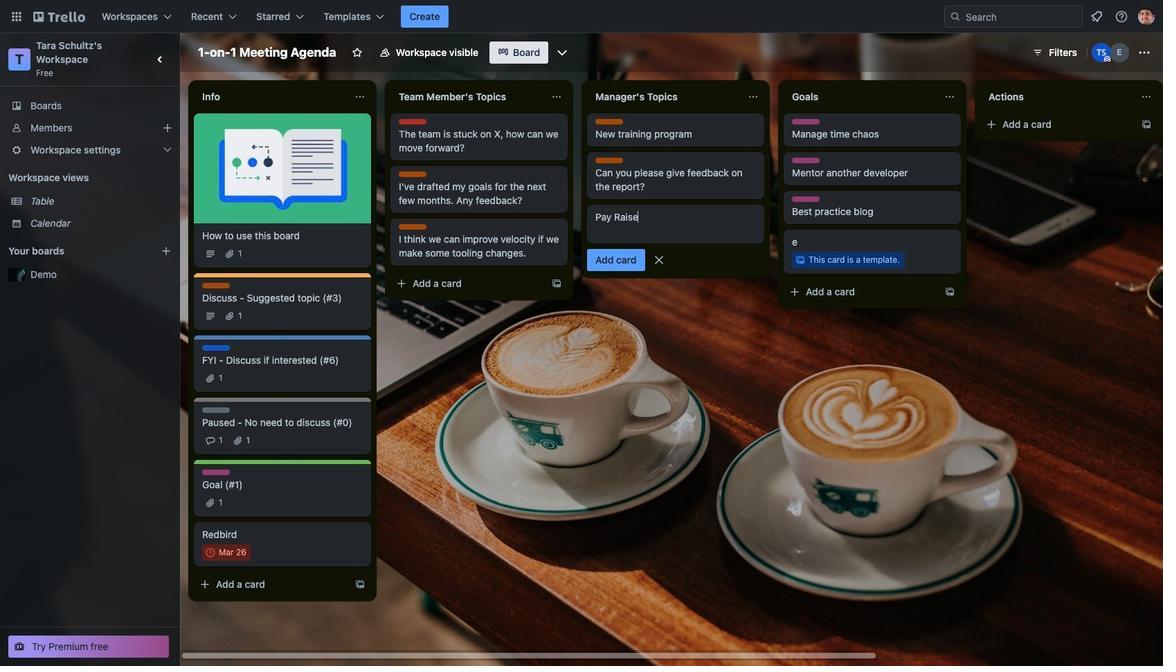 Task type: describe. For each thing, give the bounding box(es) containing it.
add board image
[[161, 246, 172, 257]]

back to home image
[[33, 6, 85, 28]]

Search field
[[944, 6, 1083, 28]]

customize views image
[[555, 46, 569, 60]]

your boards with 1 items element
[[8, 243, 140, 260]]

color: blue, title: "fyi" element
[[202, 346, 230, 351]]

Board name text field
[[191, 42, 343, 64]]

create from template… image
[[944, 287, 956, 298]]

Enter a title for this card… text field
[[587, 205, 764, 244]]

search image
[[950, 11, 961, 22]]

cancel image
[[652, 253, 666, 267]]

ethanhunt1 (ethanhunt117) image
[[1110, 43, 1129, 62]]



Task type: vqa. For each thing, say whether or not it's contained in the screenshot.
color: red, title: "blocker" element on the top of the page
yes



Task type: locate. For each thing, give the bounding box(es) containing it.
color: red, title: "blocker" element
[[399, 119, 427, 125]]

star or unstar board image
[[352, 47, 363, 58]]

None checkbox
[[202, 545, 251, 562]]

None text field
[[194, 86, 349, 108], [587, 86, 742, 108], [194, 86, 349, 108], [587, 86, 742, 108]]

1 vertical spatial create from template… image
[[551, 278, 562, 289]]

color: black, title: "paused" element
[[202, 408, 230, 413]]

0 notifications image
[[1089, 8, 1105, 25]]

this member is an admin of this board. image
[[1104, 56, 1111, 62]]

2 vertical spatial create from template… image
[[355, 580, 366, 591]]

color: pink, title: "goal" element
[[792, 119, 820, 125], [792, 158, 820, 163], [792, 197, 820, 202], [202, 470, 230, 476]]

0 vertical spatial create from template… image
[[1141, 119, 1152, 130]]

primary element
[[0, 0, 1163, 33]]

0 horizontal spatial create from template… image
[[355, 580, 366, 591]]

None text field
[[391, 86, 546, 108], [784, 86, 939, 108], [980, 86, 1136, 108], [391, 86, 546, 108], [784, 86, 939, 108], [980, 86, 1136, 108]]

1 horizontal spatial create from template… image
[[551, 278, 562, 289]]

workspace navigation collapse icon image
[[151, 50, 170, 69]]

show menu image
[[1138, 46, 1152, 60]]

create from template… image
[[1141, 119, 1152, 130], [551, 278, 562, 289], [355, 580, 366, 591]]

tara schultz (taraschultz7) image
[[1092, 43, 1111, 62]]

open information menu image
[[1115, 10, 1129, 24]]

2 horizontal spatial create from template… image
[[1141, 119, 1152, 130]]

james peterson (jamespeterson93) image
[[1138, 8, 1155, 25]]

color: orange, title: "discuss" element
[[595, 119, 623, 125], [595, 158, 623, 163], [399, 172, 427, 177], [399, 224, 427, 230], [202, 283, 230, 289]]



